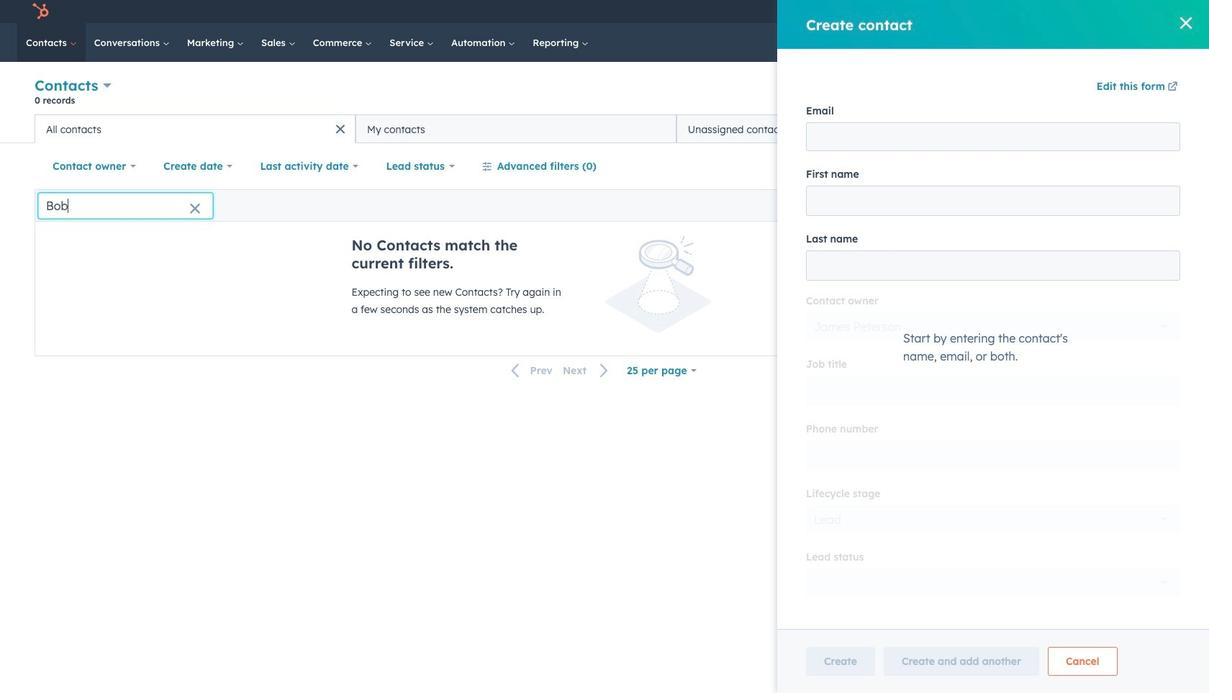 Task type: vqa. For each thing, say whether or not it's contained in the screenshot.
banner
yes



Task type: locate. For each thing, give the bounding box(es) containing it.
marketplaces image
[[934, 6, 947, 19]]

Search name, phone, email addresses, or company search field
[[38, 193, 213, 218]]

menu
[[829, 0, 1192, 23]]

clear input image
[[189, 203, 201, 215]]

banner
[[35, 74, 1175, 114]]



Task type: describe. For each thing, give the bounding box(es) containing it.
james peterson image
[[1042, 5, 1055, 18]]

pagination navigation
[[503, 361, 618, 380]]

Search HubSpot search field
[[1007, 30, 1159, 55]]



